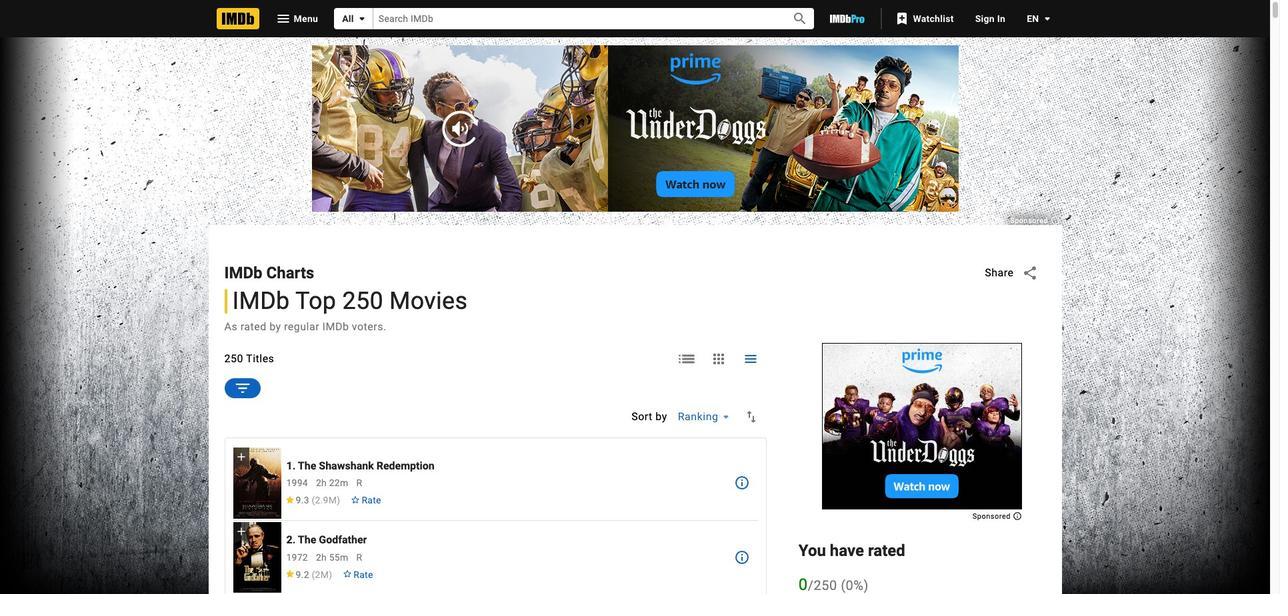 Task type: describe. For each thing, give the bounding box(es) containing it.
you have rated
[[799, 542, 905, 561]]

menu button
[[264, 8, 329, 29]]

2.9m
[[315, 495, 337, 506]]

star inline image
[[285, 497, 294, 504]]

250 for imdb
[[342, 287, 383, 315]]

you
[[799, 542, 826, 561]]

by inside imdb top 250 movies as rated by regular imdb voters.
[[270, 321, 281, 333]]

22m
[[329, 478, 348, 489]]

add image
[[234, 525, 248, 539]]

r for shawshank
[[356, 478, 362, 489]]

en
[[1027, 13, 1039, 24]]

sign in
[[975, 13, 1006, 24]]

2. the godfather link
[[286, 534, 367, 547]]

en button
[[1016, 7, 1055, 31]]

star border inline image
[[343, 571, 352, 579]]

godfather
[[319, 534, 367, 547]]

home image
[[216, 8, 259, 29]]

All search field
[[334, 8, 814, 29]]

) inside 0 / 250 ( 0% )
[[864, 578, 869, 594]]

1 vertical spatial 250
[[224, 353, 243, 365]]

have
[[830, 542, 864, 561]]

regular
[[284, 321, 319, 333]]

none field inside all search box
[[373, 8, 777, 29]]

1. the shawshank redemption link
[[286, 460, 435, 473]]

grid view image
[[711, 351, 727, 367]]

tim robbins in the shawshank redemption (1994) image
[[233, 448, 281, 519]]

menu
[[294, 13, 318, 24]]

watchlist image
[[895, 11, 911, 27]]

sort by
[[632, 411, 667, 423]]

r for godfather
[[356, 553, 362, 563]]

submit search image
[[792, 11, 808, 27]]

rate for shawshank
[[362, 495, 381, 506]]

2 vertical spatial imdb
[[322, 321, 349, 333]]

star border inline image
[[351, 497, 360, 504]]

9.3 ( 2.9m )
[[296, 495, 340, 506]]

selected:  compact view image
[[743, 351, 759, 367]]

1 vertical spatial sponsored
[[973, 513, 1013, 521]]

1994
[[286, 478, 308, 489]]

9.3
[[296, 495, 309, 506]]

9.2 ( 2m )
[[296, 570, 332, 581]]

as
[[224, 321, 238, 333]]

2h 22m
[[316, 478, 348, 489]]

2m
[[315, 570, 329, 581]]

arrow drop down image for en
[[1039, 11, 1055, 27]]

all button
[[334, 8, 373, 29]]

250 for 0
[[814, 578, 837, 594]]

in
[[997, 13, 1006, 24]]

9.2
[[296, 570, 309, 581]]

the for 2.
[[298, 534, 316, 547]]

star inline image
[[285, 571, 294, 579]]

2. the godfather
[[286, 534, 367, 547]]



Task type: locate. For each thing, give the bounding box(es) containing it.
0 vertical spatial rate button
[[346, 489, 387, 513]]

2h for godfather
[[316, 553, 327, 563]]

imdb
[[224, 264, 263, 282], [232, 287, 290, 315], [322, 321, 349, 333]]

arrow drop down image for all
[[354, 11, 370, 27]]

1 horizontal spatial arrow drop down image
[[1039, 11, 1055, 27]]

1 vertical spatial imdb
[[232, 287, 290, 315]]

2 horizontal spatial )
[[864, 578, 869, 594]]

55m
[[329, 553, 348, 563]]

1 horizontal spatial by
[[656, 411, 667, 423]]

/
[[808, 578, 814, 594]]

rate button
[[346, 489, 387, 513], [338, 563, 378, 587]]

1 2h from the top
[[316, 478, 327, 489]]

1 vertical spatial by
[[656, 411, 667, 423]]

2h up 2m
[[316, 553, 327, 563]]

rate
[[362, 495, 381, 506], [354, 570, 373, 581]]

watchlist button
[[888, 7, 965, 31]]

share on social media image
[[1022, 265, 1038, 281]]

2 r from the top
[[356, 553, 362, 563]]

0 vertical spatial r
[[356, 478, 362, 489]]

rated inside imdb top 250 movies as rated by regular imdb voters.
[[240, 321, 267, 333]]

menu image
[[275, 11, 291, 27]]

0 vertical spatial imdb
[[224, 264, 263, 282]]

1. the shawshank redemption
[[286, 460, 435, 473]]

0 vertical spatial group
[[233, 448, 281, 519]]

None field
[[373, 8, 777, 29]]

) down you have rated
[[864, 578, 869, 594]]

250 inside imdb top 250 movies as rated by regular imdb voters.
[[342, 287, 383, 315]]

1 horizontal spatial rated
[[868, 542, 905, 561]]

1 vertical spatial group
[[233, 523, 281, 594]]

group left star inline image on the left bottom of the page
[[233, 448, 281, 519]]

voters.
[[352, 321, 387, 333]]

1 vertical spatial rated
[[868, 542, 905, 561]]

group left star inline icon
[[233, 523, 281, 594]]

watchlist
[[913, 13, 954, 24]]

imdb for charts
[[224, 264, 263, 282]]

0 vertical spatial 2h
[[316, 478, 327, 489]]

0
[[799, 576, 808, 595]]

2h 55m
[[316, 553, 348, 563]]

rate button down 1. the shawshank redemption link
[[346, 489, 387, 513]]

the right 2.
[[298, 534, 316, 547]]

rate button for shawshank
[[346, 489, 387, 513]]

250
[[342, 287, 383, 315], [224, 353, 243, 365], [814, 578, 837, 594]]

2h
[[316, 478, 327, 489], [316, 553, 327, 563]]

imdb charts
[[224, 264, 314, 282]]

sponsored
[[1010, 217, 1051, 225], [973, 513, 1013, 521]]

imdb down top
[[322, 321, 349, 333]]

0 vertical spatial 250
[[342, 287, 383, 315]]

rate button for godfather
[[338, 563, 378, 587]]

the right 1.
[[298, 460, 316, 473]]

group for 2.
[[233, 523, 281, 594]]

imdb left charts at the left top of page
[[224, 264, 263, 282]]

the for 1.
[[298, 460, 316, 473]]

by
[[270, 321, 281, 333], [656, 411, 667, 423]]

filter image
[[233, 379, 252, 398]]

250 left titles
[[224, 353, 243, 365]]

0 horizontal spatial 250
[[224, 353, 243, 365]]

2h left 22m
[[316, 478, 327, 489]]

Search IMDb text field
[[373, 8, 777, 29]]

1 vertical spatial rate button
[[338, 563, 378, 587]]

2 horizontal spatial 250
[[814, 578, 837, 594]]

1 arrow drop down image from the left
[[354, 11, 370, 27]]

rate button right 2m
[[338, 563, 378, 587]]

250 inside 0 / 250 ( 0% )
[[814, 578, 837, 594]]

0 / 250 ( 0% )
[[799, 576, 869, 595]]

1 vertical spatial the
[[298, 534, 316, 547]]

rate right star border inline icon
[[362, 495, 381, 506]]

rated right as
[[240, 321, 267, 333]]

arrow drop down image inside all button
[[354, 11, 370, 27]]

imdb for top
[[232, 287, 290, 315]]

1 group from the top
[[233, 448, 281, 519]]

) left star border inline icon
[[337, 495, 340, 506]]

0 vertical spatial the
[[298, 460, 316, 473]]

arrow drop down image right menu
[[354, 11, 370, 27]]

1 horizontal spatial 250
[[342, 287, 383, 315]]

( right 9.2
[[312, 570, 315, 581]]

1 vertical spatial 2h
[[316, 553, 327, 563]]

( right 9.3
[[312, 495, 315, 506]]

group for 1.
[[233, 448, 281, 519]]

see more information about the shawshank redemption image
[[734, 476, 750, 492]]

( inside 0 / 250 ( 0% )
[[841, 578, 846, 594]]

0 vertical spatial rated
[[240, 321, 267, 333]]

0 vertical spatial by
[[270, 321, 281, 333]]

sign in button
[[965, 7, 1016, 31]]

change sort by direction image
[[743, 409, 759, 425]]

sponsored content section
[[0, 0, 1275, 595], [822, 343, 1022, 521]]

250 right 0
[[814, 578, 837, 594]]

2 group from the top
[[233, 523, 281, 594]]

arrow drop down image right in
[[1039, 11, 1055, 27]]

)
[[337, 495, 340, 506], [329, 570, 332, 581], [864, 578, 869, 594]]

0 vertical spatial rate
[[362, 495, 381, 506]]

2 vertical spatial 250
[[814, 578, 837, 594]]

the
[[298, 460, 316, 473], [298, 534, 316, 547]]

see more information about the godfather image
[[734, 550, 750, 566]]

movies
[[390, 287, 468, 315]]

imdb down imdb charts
[[232, 287, 290, 315]]

0 horizontal spatial )
[[329, 570, 332, 581]]

sign
[[975, 13, 995, 24]]

arrow drop down image inside en button
[[1039, 11, 1055, 27]]

rate for godfather
[[354, 570, 373, 581]]

( for shawshank
[[312, 495, 315, 506]]

by right sort at the bottom of the page
[[656, 411, 667, 423]]

0%
[[846, 578, 864, 594]]

) for shawshank
[[337, 495, 340, 506]]

1 the from the top
[[298, 460, 316, 473]]

ranking
[[678, 411, 718, 423]]

share
[[985, 267, 1014, 279]]

(
[[312, 495, 315, 506], [312, 570, 315, 581], [841, 578, 846, 594]]

group
[[233, 448, 281, 519], [233, 523, 281, 594]]

1 horizontal spatial )
[[337, 495, 340, 506]]

redemption
[[377, 460, 435, 473]]

shawshank
[[319, 460, 374, 473]]

) left star border inline image at the left of page
[[329, 570, 332, 581]]

1 vertical spatial r
[[356, 553, 362, 563]]

1972
[[286, 553, 308, 563]]

all
[[342, 13, 354, 24]]

1.
[[286, 460, 296, 473]]

charts
[[266, 264, 314, 282]]

r down 1. the shawshank redemption link
[[356, 478, 362, 489]]

imdb rating: 9.3 element
[[285, 495, 340, 506]]

r right 55m
[[356, 553, 362, 563]]

1 vertical spatial rate
[[354, 570, 373, 581]]

( right the / on the bottom right of the page
[[841, 578, 846, 594]]

2 the from the top
[[298, 534, 316, 547]]

2.
[[286, 534, 296, 547]]

top
[[295, 287, 336, 315]]

2h for shawshank
[[316, 478, 327, 489]]

250 up voters.
[[342, 287, 383, 315]]

250 titles
[[224, 353, 274, 365]]

2 2h from the top
[[316, 553, 327, 563]]

imdb top 250 movies as rated by regular imdb voters.
[[224, 287, 468, 333]]

imdb rating: 9.2 element
[[285, 570, 332, 581]]

( for godfather
[[312, 570, 315, 581]]

1 r from the top
[[356, 478, 362, 489]]

) for godfather
[[329, 570, 332, 581]]

0 horizontal spatial by
[[270, 321, 281, 333]]

by left "regular"
[[270, 321, 281, 333]]

2 arrow drop down image from the left
[[1039, 11, 1055, 27]]

rated
[[240, 321, 267, 333], [868, 542, 905, 561]]

arrow drop down image
[[718, 409, 734, 425]]

0 horizontal spatial arrow drop down image
[[354, 11, 370, 27]]

detailed view image
[[679, 351, 695, 367]]

0 horizontal spatial rated
[[240, 321, 267, 333]]

arrow drop down image
[[354, 11, 370, 27], [1039, 11, 1055, 27]]

rated right have
[[868, 542, 905, 561]]

marlon brando in the godfather (1972) image
[[233, 523, 281, 594]]

add image
[[234, 451, 248, 464]]

r
[[356, 478, 362, 489], [356, 553, 362, 563]]

sort
[[632, 411, 653, 423]]

0 vertical spatial sponsored
[[1010, 217, 1051, 225]]

rate right star border inline image at the left of page
[[354, 570, 373, 581]]

titles
[[246, 353, 274, 365]]



Task type: vqa. For each thing, say whether or not it's contained in the screenshot.
The Redemption
yes



